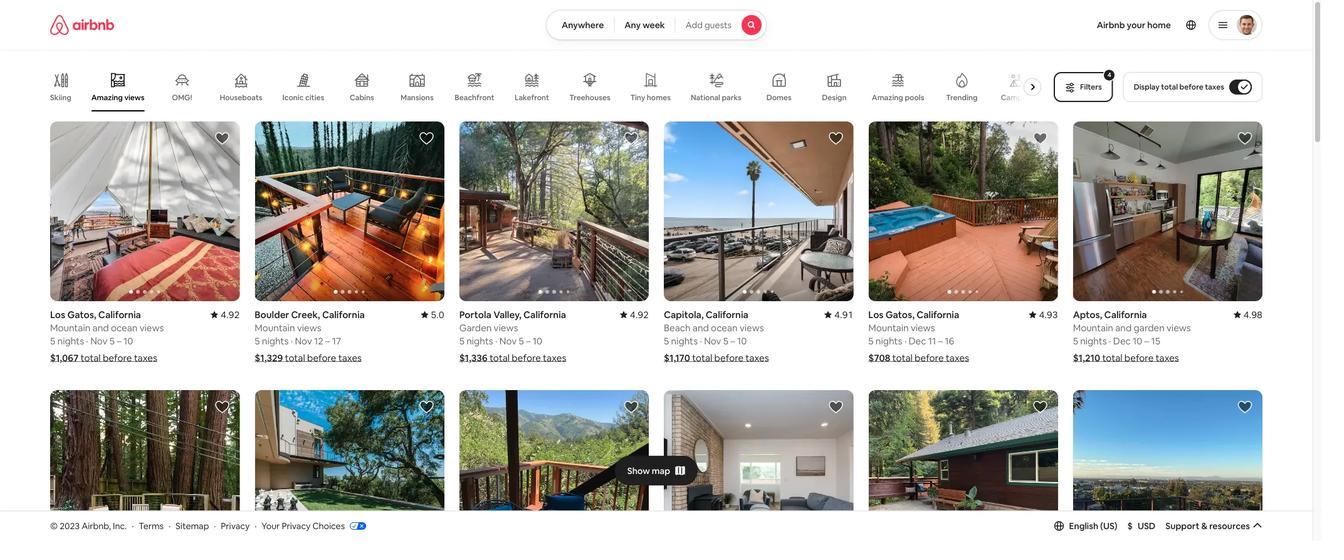 Task type: describe. For each thing, give the bounding box(es) containing it.
add to wishlist: los gatos, california image for 4.92
[[215, 131, 230, 146]]

add to wishlist: portola valley, california image
[[624, 131, 639, 146]]

camping
[[1001, 93, 1033, 102]]

your privacy choices link
[[262, 521, 366, 533]]

· inside aptos, california mountain and garden views 5 nights · dec 10 – 15 $1,210 total before taxes
[[1109, 335, 1111, 347]]

4.98
[[1244, 309, 1263, 321]]

– inside the capitola, california beach and ocean views 5 nights · nov 5 – 10 $1,170 total before taxes
[[730, 335, 735, 347]]

$
[[1127, 521, 1133, 532]]

nov inside portola valley, california garden views 5 nights · nov 5 – 10 $1,336 total before taxes
[[500, 335, 517, 347]]

· inside portola valley, california garden views 5 nights · nov 5 – 10 $1,336 total before taxes
[[495, 335, 497, 347]]

california inside aptos, california mountain and garden views 5 nights · dec 10 – 15 $1,210 total before taxes
[[1104, 309, 1147, 321]]

los gatos, california mountain views 5 nights · dec 11 – 16 $708 total before taxes
[[868, 309, 969, 364]]

10 inside portola valley, california garden views 5 nights · nov 5 – 10 $1,336 total before taxes
[[533, 335, 542, 347]]

10 inside the capitola, california beach and ocean views 5 nights · nov 5 – 10 $1,170 total before taxes
[[737, 335, 747, 347]]

your
[[1127, 19, 1145, 31]]

taxes inside los gatos, california mountain views 5 nights · dec 11 – 16 $708 total before taxes
[[946, 352, 969, 364]]

add to wishlist: capitola, california image
[[828, 131, 843, 146]]

– inside aptos, california mountain and garden views 5 nights · dec 10 – 15 $1,210 total before taxes
[[1144, 335, 1149, 347]]

profile element
[[782, 0, 1263, 50]]

amazing pools
[[872, 93, 924, 102]]

omg!
[[172, 93, 192, 102]]

add to wishlist: woodside, california image
[[215, 400, 230, 415]]

california for boulder creek, california mountain views 5 nights · nov 12 – 17 $1,329 total before taxes
[[322, 309, 365, 321]]

beachfront
[[455, 93, 494, 102]]

4.93 out of 5 average rating image
[[1029, 309, 1058, 321]]

taxes inside portola valley, california garden views 5 nights · nov 5 – 10 $1,336 total before taxes
[[543, 352, 566, 364]]

and inside los gatos, california mountain and ocean views 5 nights · nov 5 – 10 $1,067 total before taxes
[[93, 322, 109, 334]]

total inside the capitola, california beach and ocean views 5 nights · nov 5 – 10 $1,170 total before taxes
[[692, 352, 712, 364]]

california inside the capitola, california beach and ocean views 5 nights · nov 5 – 10 $1,170 total before taxes
[[706, 309, 748, 321]]

terms · sitemap · privacy ·
[[139, 521, 257, 532]]

usd
[[1138, 521, 1156, 532]]

cabins
[[350, 93, 374, 102]]

– inside los gatos, california mountain and ocean views 5 nights · nov 5 – 10 $1,067 total before taxes
[[117, 335, 121, 347]]

support & resources
[[1166, 521, 1250, 532]]

taxes inside los gatos, california mountain and ocean views 5 nights · nov 5 – 10 $1,067 total before taxes
[[134, 352, 157, 364]]

amazing for amazing pools
[[872, 93, 903, 102]]

add to wishlist: santa cruz, california image
[[828, 400, 843, 415]]

7 5 from the left
[[519, 335, 524, 347]]

capitola, california beach and ocean views 5 nights · nov 5 – 10 $1,170 total before taxes
[[664, 309, 769, 364]]

views inside aptos, california mountain and garden views 5 nights · dec 10 – 15 $1,210 total before taxes
[[1167, 322, 1191, 334]]

national
[[691, 93, 720, 102]]

ocean inside the capitola, california beach and ocean views 5 nights · nov 5 – 10 $1,170 total before taxes
[[711, 322, 738, 334]]

views inside los gatos, california mountain and ocean views 5 nights · nov 5 – 10 $1,067 total before taxes
[[140, 322, 164, 334]]

nights inside portola valley, california garden views 5 nights · nov 5 – 10 $1,336 total before taxes
[[467, 335, 493, 347]]

mountain for nov
[[255, 322, 295, 334]]

3 5 from the left
[[664, 335, 669, 347]]

tiny homes
[[630, 93, 671, 102]]

skiing
[[50, 93, 71, 102]]

5 inside los gatos, california mountain views 5 nights · dec 11 – 16 $708 total before taxes
[[868, 335, 874, 347]]

views inside the capitola, california beach and ocean views 5 nights · nov 5 – 10 $1,170 total before taxes
[[740, 322, 764, 334]]

$ usd
[[1127, 521, 1156, 532]]

– inside portola valley, california garden views 5 nights · nov 5 – 10 $1,336 total before taxes
[[526, 335, 531, 347]]

your
[[262, 521, 280, 532]]

© 2023 airbnb, inc. ·
[[50, 521, 134, 532]]

5.0 out of 5 average rating image
[[421, 309, 444, 321]]

inc.
[[113, 521, 127, 532]]

airbnb your home link
[[1089, 12, 1179, 38]]

ocean inside los gatos, california mountain and ocean views 5 nights · nov 5 – 10 $1,067 total before taxes
[[111, 322, 138, 334]]

add guests
[[686, 19, 732, 31]]

&
[[1201, 521, 1207, 532]]

4.91
[[834, 309, 853, 321]]

nights inside aptos, california mountain and garden views 5 nights · dec 10 – 15 $1,210 total before taxes
[[1080, 335, 1107, 347]]

nov inside the capitola, california beach and ocean views 5 nights · nov 5 – 10 $1,170 total before taxes
[[704, 335, 721, 347]]

english (us) button
[[1054, 521, 1117, 532]]

portola valley, california garden views 5 nights · nov 5 – 10 $1,336 total before taxes
[[459, 309, 566, 364]]

creek,
[[291, 309, 320, 321]]

4.92 out of 5 average rating image for los gatos, california mountain and ocean views 5 nights · nov 5 – 10 $1,067 total before taxes
[[211, 309, 240, 321]]

garden
[[459, 322, 492, 334]]

sitemap link
[[176, 521, 209, 532]]

nights inside the capitola, california beach and ocean views 5 nights · nov 5 – 10 $1,170 total before taxes
[[671, 335, 698, 347]]

home
[[1147, 19, 1171, 31]]

$1,067
[[50, 352, 79, 364]]

choices
[[312, 521, 345, 532]]

15
[[1151, 335, 1160, 347]]

design
[[822, 93, 847, 102]]

display
[[1134, 82, 1160, 92]]

parks
[[722, 93, 741, 102]]

add to wishlist: san mateo, california image
[[1237, 400, 1252, 415]]

display total before taxes
[[1134, 82, 1224, 92]]

aptos, california mountain and garden views 5 nights · dec 10 – 15 $1,210 total before taxes
[[1073, 309, 1191, 364]]

display total before taxes button
[[1123, 72, 1263, 102]]

airbnb,
[[82, 521, 111, 532]]

lakefront
[[515, 93, 549, 102]]

(us)
[[1100, 521, 1117, 532]]

add guests button
[[675, 10, 767, 40]]

los for los gatos, california mountain views 5 nights · dec 11 – 16 $708 total before taxes
[[868, 309, 884, 321]]

before inside button
[[1180, 82, 1203, 92]]

– inside los gatos, california mountain views 5 nights · dec 11 – 16 $708 total before taxes
[[938, 335, 943, 347]]

iconic
[[282, 93, 304, 102]]

views inside boulder creek, california mountain views 5 nights · nov 12 – 17 $1,329 total before taxes
[[297, 322, 321, 334]]

add to wishlist: boulder creek, california image
[[419, 131, 434, 146]]

privacy link
[[221, 521, 250, 532]]

11
[[928, 335, 936, 347]]

your privacy choices
[[262, 521, 345, 532]]

$708
[[868, 352, 890, 364]]

add to wishlist: scotts valley, california image
[[1033, 400, 1048, 415]]

add to wishlist: aptos, california image
[[1237, 131, 1252, 146]]

filters
[[1080, 82, 1102, 92]]

total inside button
[[1161, 82, 1178, 92]]

trending
[[946, 93, 978, 102]]

sitemap
[[176, 521, 209, 532]]

5 inside boulder creek, california mountain views 5 nights · nov 12 – 17 $1,329 total before taxes
[[255, 335, 260, 347]]

domes
[[766, 93, 792, 102]]

show map button
[[615, 456, 698, 486]]

before inside boulder creek, california mountain views 5 nights · nov 12 – 17 $1,329 total before taxes
[[307, 352, 336, 364]]

any
[[625, 19, 641, 31]]

16
[[945, 335, 954, 347]]

pools
[[905, 93, 924, 102]]

4.92 out of 5 average rating image for portola valley, california garden views 5 nights · nov 5 – 10 $1,336 total before taxes
[[620, 309, 649, 321]]

mountain for dec
[[868, 322, 909, 334]]

and for beach and ocean views
[[693, 322, 709, 334]]

support
[[1166, 521, 1199, 532]]

national parks
[[691, 93, 741, 102]]



Task type: vqa. For each thing, say whether or not it's contained in the screenshot.


Task type: locate. For each thing, give the bounding box(es) containing it.
taxes inside boulder creek, california mountain views 5 nights · nov 12 – 17 $1,329 total before taxes
[[338, 352, 362, 364]]

3 – from the left
[[325, 335, 330, 347]]

before
[[1180, 82, 1203, 92], [103, 352, 132, 364], [714, 352, 744, 364], [307, 352, 336, 364], [512, 352, 541, 364], [915, 352, 944, 364], [1124, 352, 1154, 364]]

resources
[[1209, 521, 1250, 532]]

nights down beach
[[671, 335, 698, 347]]

1 horizontal spatial los
[[868, 309, 884, 321]]

2 privacy from the left
[[282, 521, 311, 532]]

any week
[[625, 19, 665, 31]]

gatos, for and
[[67, 309, 96, 321]]

dec
[[909, 335, 926, 347], [1113, 335, 1131, 347]]

aptos,
[[1073, 309, 1102, 321]]

mansions
[[401, 93, 434, 102]]

boulder creek, california mountain views 5 nights · nov 12 – 17 $1,329 total before taxes
[[255, 309, 365, 364]]

english (us)
[[1069, 521, 1117, 532]]

17
[[332, 335, 341, 347]]

add to wishlist: los altos hills, california image
[[419, 400, 434, 415]]

$1,329
[[255, 352, 283, 364]]

1 add to wishlist: los gatos, california image from the left
[[215, 131, 230, 146]]

nights inside boulder creek, california mountain views 5 nights · nov 12 – 17 $1,329 total before taxes
[[262, 335, 289, 347]]

1 mountain from the left
[[50, 322, 90, 334]]

add to wishlist: los gatos, california image
[[624, 400, 639, 415]]

mountain inside los gatos, california mountain and ocean views 5 nights · nov 5 – 10 $1,067 total before taxes
[[50, 322, 90, 334]]

group
[[50, 63, 1046, 112], [50, 122, 240, 302], [255, 122, 444, 302], [459, 122, 649, 302], [664, 122, 853, 302], [868, 122, 1058, 302], [1073, 122, 1263, 302], [50, 391, 240, 542], [255, 391, 444, 542], [459, 391, 649, 542], [664, 391, 853, 542], [868, 391, 1058, 542], [1073, 391, 1263, 542]]

4.92 out of 5 average rating image
[[211, 309, 240, 321], [620, 309, 649, 321]]

1 nights from the left
[[57, 335, 84, 347]]

los inside los gatos, california mountain and ocean views 5 nights · nov 5 – 10 $1,067 total before taxes
[[50, 309, 65, 321]]

total inside aptos, california mountain and garden views 5 nights · dec 10 – 15 $1,210 total before taxes
[[1102, 352, 1122, 364]]

$1,336
[[459, 352, 488, 364]]

mountain down aptos,
[[1073, 322, 1113, 334]]

$1,170
[[664, 352, 690, 364]]

california inside boulder creek, california mountain views 5 nights · nov 12 – 17 $1,329 total before taxes
[[322, 309, 365, 321]]

0 horizontal spatial ocean
[[111, 322, 138, 334]]

before inside los gatos, california mountain and ocean views 5 nights · nov 5 – 10 $1,067 total before taxes
[[103, 352, 132, 364]]

add to wishlist: los gatos, california image down camping at the top right
[[1033, 131, 1048, 146]]

total right $1,329
[[285, 352, 305, 364]]

views
[[124, 93, 144, 102], [140, 322, 164, 334], [740, 322, 764, 334], [297, 322, 321, 334], [494, 322, 518, 334], [911, 322, 935, 334], [1167, 322, 1191, 334]]

los for los gatos, california mountain and ocean views 5 nights · nov 5 – 10 $1,067 total before taxes
[[50, 309, 65, 321]]

los up $1,067 on the bottom left
[[50, 309, 65, 321]]

1 5 from the left
[[50, 335, 55, 347]]

california inside portola valley, california garden views 5 nights · nov 5 – 10 $1,336 total before taxes
[[523, 309, 566, 321]]

2 add to wishlist: los gatos, california image from the left
[[1033, 131, 1048, 146]]

and for mountain and garden views
[[1115, 322, 1132, 334]]

total inside los gatos, california mountain views 5 nights · dec 11 – 16 $708 total before taxes
[[892, 352, 913, 364]]

1 4.92 from the left
[[221, 309, 240, 321]]

dec inside los gatos, california mountain views 5 nights · dec 11 – 16 $708 total before taxes
[[909, 335, 926, 347]]

1 horizontal spatial amazing
[[872, 93, 903, 102]]

4.98 out of 5 average rating image
[[1234, 309, 1263, 321]]

views inside portola valley, california garden views 5 nights · nov 5 – 10 $1,336 total before taxes
[[494, 322, 518, 334]]

4.92 out of 5 average rating image left boulder
[[211, 309, 240, 321]]

gatos, up $1,067 on the bottom left
[[67, 309, 96, 321]]

nov inside los gatos, california mountain and ocean views 5 nights · nov 5 – 10 $1,067 total before taxes
[[90, 335, 107, 347]]

gatos, up $708
[[886, 309, 915, 321]]

total inside portola valley, california garden views 5 nights · nov 5 – 10 $1,336 total before taxes
[[490, 352, 510, 364]]

$1,210
[[1073, 352, 1100, 364]]

taxes
[[1205, 82, 1224, 92], [134, 352, 157, 364], [746, 352, 769, 364], [338, 352, 362, 364], [543, 352, 566, 364], [946, 352, 969, 364], [1156, 352, 1179, 364]]

before right the display
[[1180, 82, 1203, 92]]

any week button
[[614, 10, 676, 40]]

4.92 left boulder
[[221, 309, 240, 321]]

1 horizontal spatial and
[[693, 322, 709, 334]]

nights up $1,329
[[262, 335, 289, 347]]

show
[[627, 466, 650, 477]]

1 california from the left
[[98, 309, 141, 321]]

show map
[[627, 466, 670, 477]]

2 dec from the left
[[1113, 335, 1131, 347]]

12
[[314, 335, 323, 347]]

9 5 from the left
[[1073, 335, 1078, 347]]

before right $1,067 on the bottom left
[[103, 352, 132, 364]]

gatos, inside los gatos, california mountain views 5 nights · dec 11 – 16 $708 total before taxes
[[886, 309, 915, 321]]

1 horizontal spatial add to wishlist: los gatos, california image
[[1033, 131, 1048, 146]]

5 5 from the left
[[255, 335, 260, 347]]

6 california from the left
[[1104, 309, 1147, 321]]

nights inside los gatos, california mountain views 5 nights · dec 11 – 16 $708 total before taxes
[[876, 335, 902, 347]]

1 privacy from the left
[[221, 521, 250, 532]]

california inside los gatos, california mountain views 5 nights · dec 11 – 16 $708 total before taxes
[[917, 309, 959, 321]]

0 horizontal spatial add to wishlist: los gatos, california image
[[215, 131, 230, 146]]

before inside portola valley, california garden views 5 nights · nov 5 – 10 $1,336 total before taxes
[[512, 352, 541, 364]]

terms
[[139, 521, 164, 532]]

mountain up $708
[[868, 322, 909, 334]]

anywhere button
[[546, 10, 615, 40]]

6 5 from the left
[[459, 335, 464, 347]]

amazing for amazing views
[[91, 93, 123, 102]]

1 horizontal spatial privacy
[[282, 521, 311, 532]]

taxes inside button
[[1205, 82, 1224, 92]]

1 10 from the left
[[124, 335, 133, 347]]

1 ocean from the left
[[111, 322, 138, 334]]

nights up $1,210
[[1080, 335, 1107, 347]]

portola
[[459, 309, 491, 321]]

4.92 out of 5 average rating image left capitola,
[[620, 309, 649, 321]]

3 california from the left
[[322, 309, 365, 321]]

total inside boulder creek, california mountain views 5 nights · nov 12 – 17 $1,329 total before taxes
[[285, 352, 305, 364]]

0 horizontal spatial gatos,
[[67, 309, 96, 321]]

airbnb your home
[[1097, 19, 1171, 31]]

4 nov from the left
[[500, 335, 517, 347]]

nov inside boulder creek, california mountain views 5 nights · nov 12 – 17 $1,329 total before taxes
[[295, 335, 312, 347]]

group containing amazing views
[[50, 63, 1046, 112]]

10
[[124, 335, 133, 347], [737, 335, 747, 347], [533, 335, 542, 347], [1133, 335, 1142, 347]]

4.92 for los gatos, california mountain and ocean views 5 nights · nov 5 – 10 $1,067 total before taxes
[[221, 309, 240, 321]]

valley,
[[493, 309, 521, 321]]

0 horizontal spatial and
[[93, 322, 109, 334]]

2 mountain from the left
[[255, 322, 295, 334]]

– inside boulder creek, california mountain views 5 nights · nov 12 – 17 $1,329 total before taxes
[[325, 335, 330, 347]]

mountain inside boulder creek, california mountain views 5 nights · nov 12 – 17 $1,329 total before taxes
[[255, 322, 295, 334]]

0 horizontal spatial los
[[50, 309, 65, 321]]

2 5 from the left
[[110, 335, 115, 347]]

airbnb
[[1097, 19, 1125, 31]]

6 nights from the left
[[1080, 335, 1107, 347]]

5 california from the left
[[917, 309, 959, 321]]

4 california from the left
[[523, 309, 566, 321]]

· inside the capitola, california beach and ocean views 5 nights · nov 5 – 10 $1,170 total before taxes
[[700, 335, 702, 347]]

total right $708
[[892, 352, 913, 364]]

mountain up $1,067 on the bottom left
[[50, 322, 90, 334]]

4 nights from the left
[[467, 335, 493, 347]]

dec left 15 on the right of page
[[1113, 335, 1131, 347]]

and
[[93, 322, 109, 334], [693, 322, 709, 334], [1115, 322, 1132, 334]]

mountain for nights
[[50, 322, 90, 334]]

total right the display
[[1161, 82, 1178, 92]]

2 horizontal spatial and
[[1115, 322, 1132, 334]]

privacy left your
[[221, 521, 250, 532]]

mountain
[[50, 322, 90, 334], [255, 322, 295, 334], [868, 322, 909, 334], [1073, 322, 1113, 334]]

gatos, for views
[[886, 309, 915, 321]]

filters button
[[1054, 72, 1113, 102]]

nights
[[57, 335, 84, 347], [671, 335, 698, 347], [262, 335, 289, 347], [467, 335, 493, 347], [876, 335, 902, 347], [1080, 335, 1107, 347]]

· inside boulder creek, california mountain views 5 nights · nov 12 – 17 $1,329 total before taxes
[[291, 335, 293, 347]]

gatos, inside los gatos, california mountain and ocean views 5 nights · nov 5 – 10 $1,067 total before taxes
[[67, 309, 96, 321]]

and inside aptos, california mountain and garden views 5 nights · dec 10 – 15 $1,210 total before taxes
[[1115, 322, 1132, 334]]

1 – from the left
[[117, 335, 121, 347]]

add to wishlist: los gatos, california image
[[215, 131, 230, 146], [1033, 131, 1048, 146]]

1 horizontal spatial 4.92 out of 5 average rating image
[[620, 309, 649, 321]]

guests
[[705, 19, 732, 31]]

1 horizontal spatial gatos,
[[886, 309, 915, 321]]

3 nights from the left
[[262, 335, 289, 347]]

tiny
[[630, 93, 645, 102]]

2 gatos, from the left
[[886, 309, 915, 321]]

5 – from the left
[[938, 335, 943, 347]]

support & resources button
[[1166, 521, 1262, 532]]

dec inside aptos, california mountain and garden views 5 nights · dec 10 – 15 $1,210 total before taxes
[[1113, 335, 1131, 347]]

4.91 out of 5 average rating image
[[824, 309, 853, 321]]

before right $1,170
[[714, 352, 744, 364]]

total inside los gatos, california mountain and ocean views 5 nights · nov 5 – 10 $1,067 total before taxes
[[81, 352, 101, 364]]

2 california from the left
[[706, 309, 748, 321]]

week
[[643, 19, 665, 31]]

5.0
[[431, 309, 444, 321]]

anywhere
[[562, 19, 604, 31]]

mountain inside los gatos, california mountain views 5 nights · dec 11 – 16 $708 total before taxes
[[868, 322, 909, 334]]

mountain down boulder
[[255, 322, 295, 334]]

treehouses
[[570, 93, 610, 102]]

8 5 from the left
[[868, 335, 874, 347]]

before down valley,
[[512, 352, 541, 364]]

1 los from the left
[[50, 309, 65, 321]]

california for los gatos, california mountain views 5 nights · dec 11 – 16 $708 total before taxes
[[917, 309, 959, 321]]

10 inside aptos, california mountain and garden views 5 nights · dec 10 – 15 $1,210 total before taxes
[[1133, 335, 1142, 347]]

5 nights from the left
[[876, 335, 902, 347]]

none search field containing anywhere
[[546, 10, 767, 40]]

dec left 11
[[909, 335, 926, 347]]

boulder
[[255, 309, 289, 321]]

1 horizontal spatial dec
[[1113, 335, 1131, 347]]

6 – from the left
[[1144, 335, 1149, 347]]

2 nights from the left
[[671, 335, 698, 347]]

2023
[[60, 521, 80, 532]]

3 10 from the left
[[533, 335, 542, 347]]

views inside los gatos, california mountain views 5 nights · dec 11 – 16 $708 total before taxes
[[911, 322, 935, 334]]

amazing left the pools
[[872, 93, 903, 102]]

3 and from the left
[[1115, 322, 1132, 334]]

nights up $708
[[876, 335, 902, 347]]

©
[[50, 521, 58, 532]]

4.92 left capitola,
[[630, 309, 649, 321]]

4 5 from the left
[[723, 335, 728, 347]]

garden
[[1134, 322, 1165, 334]]

los gatos, california mountain and ocean views 5 nights · nov 5 – 10 $1,067 total before taxes
[[50, 309, 164, 364]]

terms link
[[139, 521, 164, 532]]

3 nov from the left
[[295, 335, 312, 347]]

taxes inside the capitola, california beach and ocean views 5 nights · nov 5 – 10 $1,170 total before taxes
[[746, 352, 769, 364]]

2 los from the left
[[868, 309, 884, 321]]

4.92 for portola valley, california garden views 5 nights · nov 5 – 10 $1,336 total before taxes
[[630, 309, 649, 321]]

1 horizontal spatial 4.92
[[630, 309, 649, 321]]

4 mountain from the left
[[1073, 322, 1113, 334]]

cities
[[305, 93, 324, 102]]

1 dec from the left
[[909, 335, 926, 347]]

·
[[86, 335, 88, 347], [700, 335, 702, 347], [291, 335, 293, 347], [495, 335, 497, 347], [904, 335, 907, 347], [1109, 335, 1111, 347], [132, 521, 134, 532], [169, 521, 171, 532], [214, 521, 216, 532], [255, 521, 257, 532]]

add
[[686, 19, 703, 31]]

1 and from the left
[[93, 322, 109, 334]]

10 inside los gatos, california mountain and ocean views 5 nights · nov 5 – 10 $1,067 total before taxes
[[124, 335, 133, 347]]

amazing
[[91, 93, 123, 102], [872, 93, 903, 102]]

1 gatos, from the left
[[67, 309, 96, 321]]

privacy
[[221, 521, 250, 532], [282, 521, 311, 532]]

2 – from the left
[[730, 335, 735, 347]]

3 mountain from the left
[[868, 322, 909, 334]]

ocean
[[111, 322, 138, 334], [711, 322, 738, 334]]

privacy right your
[[282, 521, 311, 532]]

capitola,
[[664, 309, 704, 321]]

1 4.92 out of 5 average rating image from the left
[[211, 309, 240, 321]]

los right 4.91
[[868, 309, 884, 321]]

nights inside los gatos, california mountain and ocean views 5 nights · nov 5 – 10 $1,067 total before taxes
[[57, 335, 84, 347]]

add to wishlist: los gatos, california image for 4.93
[[1033, 131, 1048, 146]]

0 horizontal spatial dec
[[909, 335, 926, 347]]

total right $1,067 on the bottom left
[[81, 352, 101, 364]]

None search field
[[546, 10, 767, 40]]

nights down garden
[[467, 335, 493, 347]]

4.93
[[1039, 309, 1058, 321]]

2 10 from the left
[[737, 335, 747, 347]]

2 nov from the left
[[704, 335, 721, 347]]

total right $1,170
[[692, 352, 712, 364]]

and inside the capitola, california beach and ocean views 5 nights · nov 5 – 10 $1,170 total before taxes
[[693, 322, 709, 334]]

total right $1,336
[[490, 352, 510, 364]]

5 inside aptos, california mountain and garden views 5 nights · dec 10 – 15 $1,210 total before taxes
[[1073, 335, 1078, 347]]

beach
[[664, 322, 691, 334]]

0 horizontal spatial 4.92 out of 5 average rating image
[[211, 309, 240, 321]]

homes
[[647, 93, 671, 102]]

mountain inside aptos, california mountain and garden views 5 nights · dec 10 – 15 $1,210 total before taxes
[[1073, 322, 1113, 334]]

before down 15 on the right of page
[[1124, 352, 1154, 364]]

1 horizontal spatial ocean
[[711, 322, 738, 334]]

taxes inside aptos, california mountain and garden views 5 nights · dec 10 – 15 $1,210 total before taxes
[[1156, 352, 1179, 364]]

california inside los gatos, california mountain and ocean views 5 nights · nov 5 – 10 $1,067 total before taxes
[[98, 309, 141, 321]]

gatos,
[[67, 309, 96, 321], [886, 309, 915, 321]]

· inside los gatos, california mountain views 5 nights · dec 11 – 16 $708 total before taxes
[[904, 335, 907, 347]]

english
[[1069, 521, 1098, 532]]

houseboats
[[220, 93, 262, 102]]

nov
[[90, 335, 107, 347], [704, 335, 721, 347], [295, 335, 312, 347], [500, 335, 517, 347]]

4 – from the left
[[526, 335, 531, 347]]

add to wishlist: los gatos, california image down houseboats
[[215, 131, 230, 146]]

before inside los gatos, california mountain views 5 nights · dec 11 – 16 $708 total before taxes
[[915, 352, 944, 364]]

2 4.92 out of 5 average rating image from the left
[[620, 309, 649, 321]]

2 ocean from the left
[[711, 322, 738, 334]]

0 horizontal spatial amazing
[[91, 93, 123, 102]]

0 horizontal spatial 4.92
[[221, 309, 240, 321]]

amazing views
[[91, 93, 144, 102]]

total right $1,210
[[1102, 352, 1122, 364]]

before down 11
[[915, 352, 944, 364]]

before inside the capitola, california beach and ocean views 5 nights · nov 5 – 10 $1,170 total before taxes
[[714, 352, 744, 364]]

· inside los gatos, california mountain and ocean views 5 nights · nov 5 – 10 $1,067 total before taxes
[[86, 335, 88, 347]]

california for portola valley, california garden views 5 nights · nov 5 – 10 $1,336 total before taxes
[[523, 309, 566, 321]]

nights up $1,067 on the bottom left
[[57, 335, 84, 347]]

2 4.92 from the left
[[630, 309, 649, 321]]

amazing right skiing
[[91, 93, 123, 102]]

0 horizontal spatial privacy
[[221, 521, 250, 532]]

views inside group
[[124, 93, 144, 102]]

before down 12 at the bottom left
[[307, 352, 336, 364]]

2 and from the left
[[693, 322, 709, 334]]

california for los gatos, california mountain and ocean views 5 nights · nov 5 – 10 $1,067 total before taxes
[[98, 309, 141, 321]]

los inside los gatos, california mountain views 5 nights · dec 11 – 16 $708 total before taxes
[[868, 309, 884, 321]]

before inside aptos, california mountain and garden views 5 nights · dec 10 – 15 $1,210 total before taxes
[[1124, 352, 1154, 364]]

1 nov from the left
[[90, 335, 107, 347]]

iconic cities
[[282, 93, 324, 102]]

4 10 from the left
[[1133, 335, 1142, 347]]



